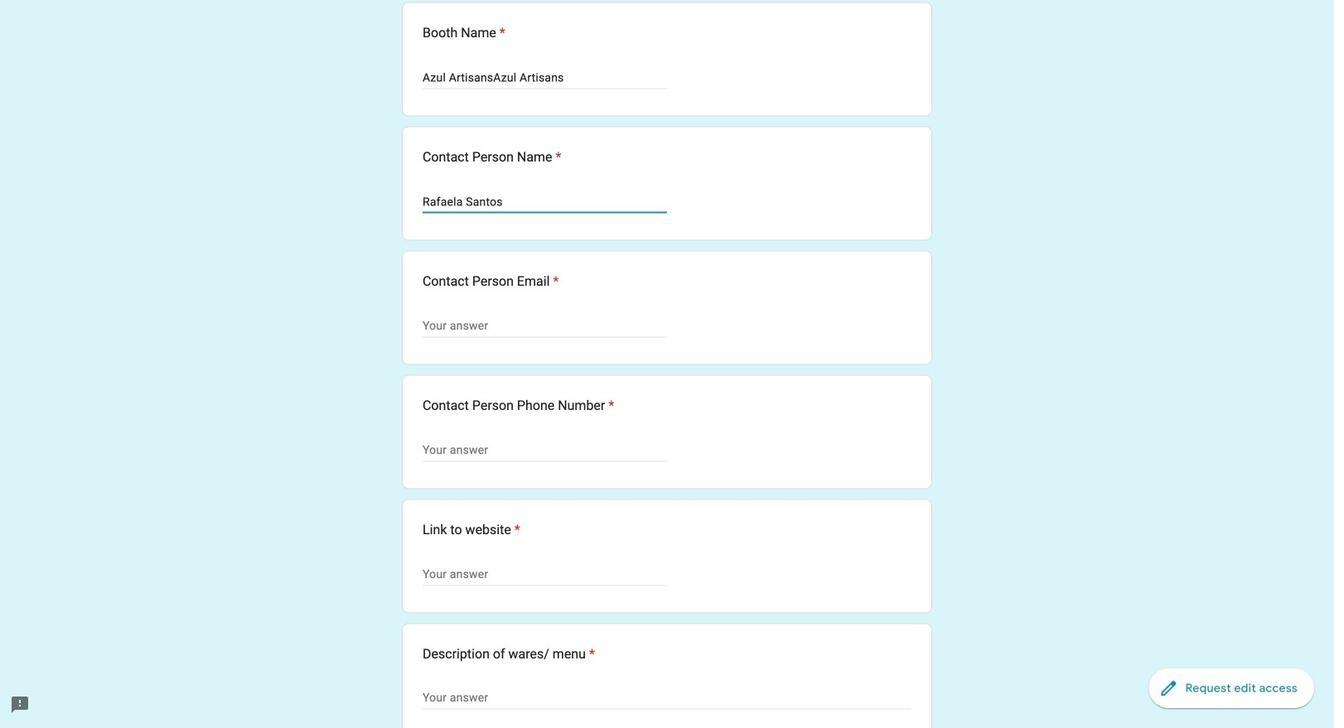 Task type: vqa. For each thing, say whether or not it's contained in the screenshot.
150%
no



Task type: locate. For each thing, give the bounding box(es) containing it.
3 heading from the top
[[423, 272, 559, 291]]

required question element
[[496, 23, 505, 43], [552, 147, 561, 167], [550, 272, 559, 291], [605, 396, 614, 416], [511, 520, 520, 540], [586, 644, 595, 664]]

None email field
[[423, 316, 667, 336]]

None text field
[[423, 68, 667, 88], [423, 192, 667, 212], [423, 565, 667, 585], [423, 68, 667, 88], [423, 192, 667, 212], [423, 565, 667, 585]]

heading
[[423, 23, 505, 43], [423, 147, 561, 167], [423, 272, 559, 291], [423, 396, 614, 416], [423, 520, 520, 540], [423, 644, 595, 664]]

required question element for second heading from the top of the page
[[552, 147, 561, 167]]

required question element for 6th heading from the top
[[586, 644, 595, 664]]

None text field
[[423, 441, 667, 460]]

required question element for 5th heading
[[511, 520, 520, 540]]



Task type: describe. For each thing, give the bounding box(es) containing it.
report a problem to google image
[[10, 695, 30, 715]]

5 heading from the top
[[423, 520, 520, 540]]

Your answer text field
[[423, 689, 911, 709]]

required question element for 4th heading from the bottom
[[550, 272, 559, 291]]

required question element for 4th heading from the top
[[605, 396, 614, 416]]

required question element for sixth heading from the bottom of the page
[[496, 23, 505, 43]]

2 heading from the top
[[423, 147, 561, 167]]

1 heading from the top
[[423, 23, 505, 43]]

6 heading from the top
[[423, 644, 595, 664]]

4 heading from the top
[[423, 396, 614, 416]]



